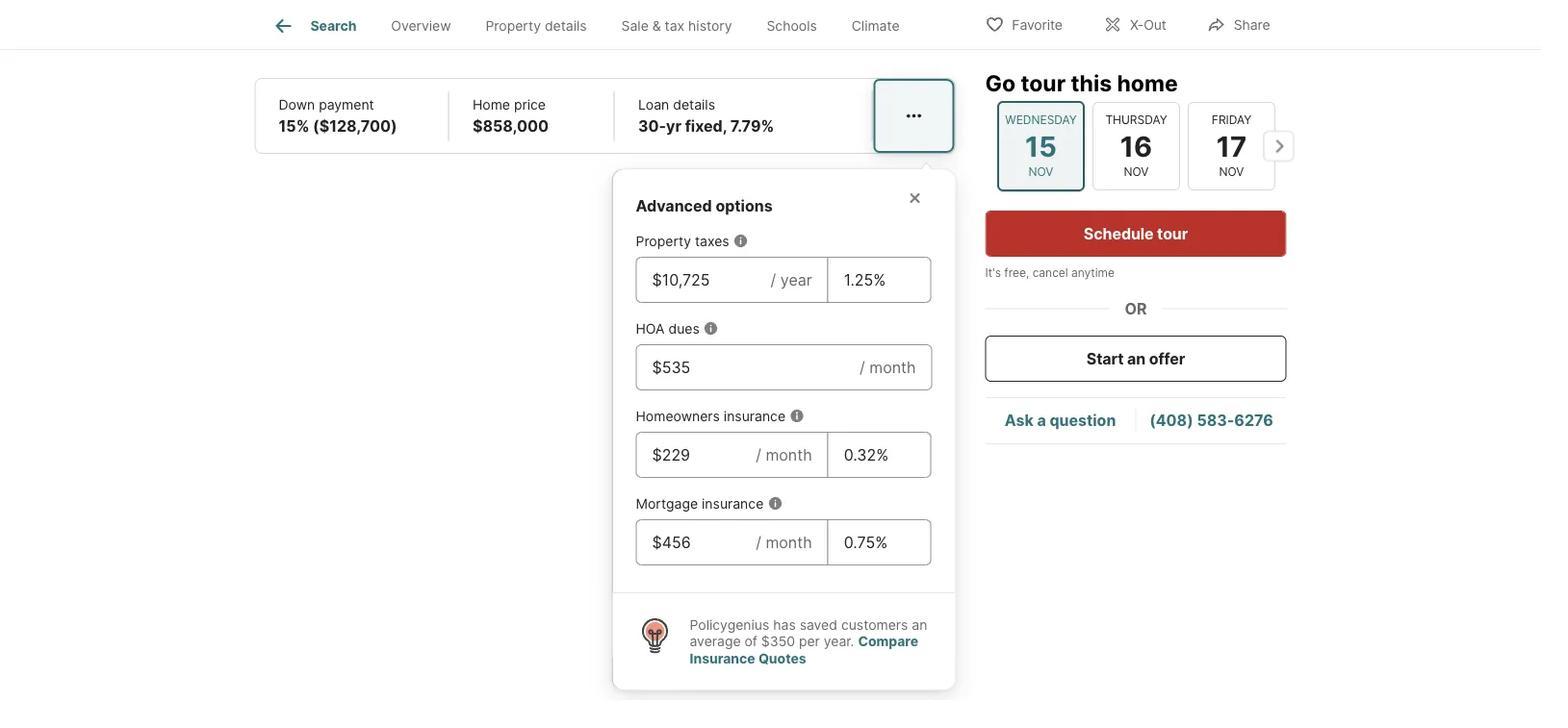 Task type: vqa. For each thing, say whether or not it's contained in the screenshot.
housing market link
no



Task type: locate. For each thing, give the bounding box(es) containing it.
homeowners insurance
[[636, 409, 786, 425]]

mortgage insurance
[[278, 26, 424, 45], [636, 496, 764, 512]]

0 vertical spatial details
[[545, 18, 587, 34]]

details up fixed,
[[673, 97, 715, 113]]

policygenius
[[690, 617, 769, 634]]

lightbulb icon image
[[636, 617, 674, 656]]

property down advanced
[[636, 233, 691, 250]]

None text field
[[652, 269, 755, 292], [652, 357, 844, 380], [844, 532, 915, 555], [652, 269, 755, 292], [652, 357, 844, 380], [844, 532, 915, 555]]

0 vertical spatial mortgage insurance
[[278, 26, 424, 45]]

property
[[486, 18, 541, 34], [636, 233, 691, 250]]

tour up wednesday
[[1021, 69, 1066, 96]]

0 vertical spatial an
[[1127, 349, 1146, 368]]

sale & tax history tab
[[604, 3, 749, 49]]

0 horizontal spatial tour
[[1021, 69, 1066, 96]]

has
[[773, 617, 796, 634]]

1 vertical spatial month
[[766, 446, 812, 465]]

per
[[799, 634, 820, 651]]

an left "offer"
[[1127, 349, 1146, 368]]

0 horizontal spatial details
[[545, 18, 587, 34]]

this
[[1071, 69, 1112, 96]]

1 vertical spatial an
[[912, 617, 927, 634]]

1 horizontal spatial mortgage
[[636, 496, 698, 512]]

insurance
[[353, 26, 424, 45], [724, 409, 786, 425], [702, 496, 764, 512]]

mortgage insurance up the payment
[[278, 26, 424, 45]]

home price $858,000
[[473, 97, 549, 136]]

1 horizontal spatial an
[[1127, 349, 1146, 368]]

month for hoa dues
[[869, 358, 916, 377]]

share button
[[1191, 4, 1287, 44]]

home
[[1117, 69, 1178, 96]]

tour right the schedule
[[1157, 224, 1188, 243]]

None button
[[997, 101, 1084, 192], [1092, 102, 1180, 191], [1187, 102, 1275, 191], [997, 101, 1084, 192], [1092, 102, 1180, 191], [1187, 102, 1275, 191]]

$350
[[761, 634, 795, 651]]

0 vertical spatial / month
[[860, 358, 916, 377]]

15%
[[279, 117, 309, 136]]

start an offer
[[1087, 349, 1185, 368]]

2 vertical spatial month
[[766, 534, 812, 552]]

ask a question link
[[1005, 411, 1116, 430]]

go tour this home
[[985, 69, 1178, 96]]

advanced
[[636, 197, 712, 216]]

0 vertical spatial mortgage
[[278, 26, 349, 45]]

sale & tax history
[[621, 18, 732, 34]]

0 horizontal spatial nov
[[1028, 165, 1053, 179]]

30-
[[638, 117, 666, 136]]

nov down 15
[[1028, 165, 1053, 179]]

mortgage
[[278, 26, 349, 45], [636, 496, 698, 512]]

nov inside wednesday 15 nov
[[1028, 165, 1053, 179]]

/ month for mortgage insurance
[[756, 534, 812, 552]]

17
[[1216, 129, 1246, 163]]

details inside tab
[[545, 18, 587, 34]]

nov
[[1028, 165, 1053, 179], [1123, 165, 1148, 179], [1219, 165, 1244, 179]]

mortgage insurance down homeowners insurance
[[636, 496, 764, 512]]

an
[[1127, 349, 1146, 368], [912, 617, 927, 634]]

go
[[985, 69, 1016, 96]]

or
[[1125, 299, 1147, 318]]

ask a question
[[1005, 411, 1116, 430]]

customers
[[841, 617, 908, 634]]

1 vertical spatial details
[[673, 97, 715, 113]]

payment
[[319, 97, 374, 113]]

0 vertical spatial month
[[869, 358, 916, 377]]

property taxes
[[636, 233, 729, 250]]

0 vertical spatial property
[[486, 18, 541, 34]]

mortgage down homeowners
[[636, 496, 698, 512]]

down
[[279, 97, 315, 113]]

1 vertical spatial mortgage
[[636, 496, 698, 512]]

/ for mortgage insurance
[[756, 534, 761, 552]]

start an offer button
[[985, 336, 1287, 382]]

details for property details
[[545, 18, 587, 34]]

1 horizontal spatial mortgage insurance
[[636, 496, 764, 512]]

property left '$456'
[[486, 18, 541, 34]]

details inside loan details 30-yr fixed, 7.79%
[[673, 97, 715, 113]]

0 horizontal spatial mortgage
[[278, 26, 349, 45]]

quotes
[[758, 651, 806, 667]]

an up compare
[[912, 617, 927, 634]]

3 nov from the left
[[1219, 165, 1244, 179]]

favorite
[[1012, 17, 1063, 33]]

16
[[1120, 129, 1152, 163]]

1 horizontal spatial property
[[636, 233, 691, 250]]

1 vertical spatial property
[[636, 233, 691, 250]]

search link
[[272, 14, 357, 38]]

1 horizontal spatial details
[[673, 97, 715, 113]]

0 vertical spatial tour
[[1021, 69, 1066, 96]]

saved
[[800, 617, 837, 634]]

nov down 16
[[1123, 165, 1148, 179]]

offer
[[1149, 349, 1185, 368]]

1 horizontal spatial tour
[[1157, 224, 1188, 243]]

nov down 17
[[1219, 165, 1244, 179]]

1 horizontal spatial nov
[[1123, 165, 1148, 179]]

yr
[[666, 117, 681, 136]]

overview tab
[[374, 3, 468, 49]]

$858,000
[[473, 117, 549, 136]]

property inside tab
[[486, 18, 541, 34]]

1 vertical spatial mortgage insurance
[[636, 496, 764, 512]]

None text field
[[844, 269, 915, 292], [652, 444, 740, 467], [844, 444, 915, 467], [652, 532, 740, 555], [844, 269, 915, 292], [652, 444, 740, 467], [844, 444, 915, 467], [652, 532, 740, 555]]

2 nov from the left
[[1123, 165, 1148, 179]]

1 vertical spatial / month
[[756, 446, 812, 465]]

schedule tour button
[[985, 211, 1287, 257]]

year.
[[824, 634, 854, 651]]

details
[[545, 18, 587, 34], [673, 97, 715, 113]]

month
[[869, 358, 916, 377], [766, 446, 812, 465], [766, 534, 812, 552]]

details left sale on the top of page
[[545, 18, 587, 34]]

friday 17 nov
[[1211, 113, 1251, 179]]

2 horizontal spatial nov
[[1219, 165, 1244, 179]]

/ for hoa dues
[[860, 358, 865, 377]]

nov inside thursday 16 nov
[[1123, 165, 1148, 179]]

2 vertical spatial / month
[[756, 534, 812, 552]]

property for property taxes
[[636, 233, 691, 250]]

mortgage insurance link
[[278, 26, 424, 45]]

/ month
[[860, 358, 916, 377], [756, 446, 812, 465], [756, 534, 812, 552]]

7.79%
[[730, 117, 774, 136]]

0 horizontal spatial mortgage insurance
[[278, 26, 424, 45]]

1 vertical spatial tour
[[1157, 224, 1188, 243]]

/
[[771, 271, 776, 290], [860, 358, 865, 377], [756, 446, 761, 465], [756, 534, 761, 552]]

month for mortgage insurance
[[766, 534, 812, 552]]

nov inside friday 17 nov
[[1219, 165, 1244, 179]]

tooltip
[[613, 154, 1314, 691]]

average
[[690, 634, 741, 651]]

1 nov from the left
[[1028, 165, 1053, 179]]

tour inside button
[[1157, 224, 1188, 243]]

wednesday 15 nov
[[1005, 113, 1076, 179]]

mortgage up down at the top left of page
[[278, 26, 349, 45]]

0 horizontal spatial an
[[912, 617, 927, 634]]

0 horizontal spatial property
[[486, 18, 541, 34]]

schools tab
[[749, 3, 834, 49]]

tour
[[1021, 69, 1066, 96], [1157, 224, 1188, 243]]

$456
[[559, 26, 598, 45]]

(408)
[[1150, 411, 1193, 430]]

wednesday
[[1005, 113, 1076, 127]]

lightbulb icon element
[[636, 617, 690, 668]]

15
[[1025, 129, 1056, 163]]

tab list
[[255, 0, 932, 49]]



Task type: describe. For each thing, give the bounding box(es) containing it.
mortgage insurance inside tooltip
[[636, 496, 764, 512]]

advanced options
[[636, 197, 773, 216]]

tax
[[665, 18, 685, 34]]

share
[[1234, 17, 1270, 33]]

property details
[[486, 18, 587, 34]]

it's
[[985, 266, 1001, 280]]

it's free, cancel anytime
[[985, 266, 1115, 280]]

favorite button
[[969, 4, 1079, 44]]

1 vertical spatial insurance
[[724, 409, 786, 425]]

policygenius has saved customers an average of $350 per year.
[[690, 617, 927, 651]]

6276
[[1234, 411, 1273, 430]]

hoa
[[636, 321, 665, 337]]

next image
[[1263, 131, 1294, 162]]

free,
[[1004, 266, 1029, 280]]

&
[[652, 18, 661, 34]]

friday
[[1211, 113, 1251, 127]]

history
[[688, 18, 732, 34]]

tab list containing search
[[255, 0, 932, 49]]

schedule tour
[[1084, 224, 1188, 243]]

property for property details
[[486, 18, 541, 34]]

anytime
[[1071, 266, 1115, 280]]

/ for homeowners insurance
[[756, 446, 761, 465]]

dues
[[668, 321, 700, 337]]

($128,700)
[[313, 117, 397, 136]]

tooltip containing advanced options
[[613, 154, 1314, 691]]

x-out button
[[1087, 4, 1183, 44]]

tour for go
[[1021, 69, 1066, 96]]

(408) 583-6276
[[1150, 411, 1273, 430]]

sale
[[621, 18, 649, 34]]

price
[[514, 97, 546, 113]]

/ month for hoa dues
[[860, 358, 916, 377]]

thursday
[[1105, 113, 1167, 127]]

583-
[[1197, 411, 1234, 430]]

an inside policygenius has saved customers an average of $350 per year.
[[912, 617, 927, 634]]

mortgage inside tooltip
[[636, 496, 698, 512]]

schools
[[767, 18, 817, 34]]

details for loan details 30-yr fixed, 7.79%
[[673, 97, 715, 113]]

nov for 15
[[1028, 165, 1053, 179]]

/ for property taxes
[[771, 271, 776, 290]]

ask
[[1005, 411, 1034, 430]]

overview
[[391, 18, 451, 34]]

year
[[781, 271, 812, 290]]

x-out
[[1130, 17, 1166, 33]]

taxes
[[695, 233, 729, 250]]

out
[[1144, 17, 1166, 33]]

compare insurance quotes link
[[690, 634, 918, 667]]

question
[[1050, 411, 1116, 430]]

of
[[745, 634, 758, 651]]

climate
[[852, 18, 900, 34]]

compare insurance quotes
[[690, 634, 918, 667]]

cancel
[[1033, 266, 1068, 280]]

search
[[310, 18, 357, 34]]

hoa dues
[[636, 321, 700, 337]]

options
[[716, 197, 773, 216]]

2 vertical spatial insurance
[[702, 496, 764, 512]]

thursday 16 nov
[[1105, 113, 1167, 179]]

month for homeowners insurance
[[766, 446, 812, 465]]

/ month for homeowners insurance
[[756, 446, 812, 465]]

schedule
[[1084, 224, 1154, 243]]

nov for 16
[[1123, 165, 1148, 179]]

a
[[1037, 411, 1046, 430]]

down payment 15% ($128,700)
[[279, 97, 397, 136]]

an inside button
[[1127, 349, 1146, 368]]

tour for schedule
[[1157, 224, 1188, 243]]

loan details 30-yr fixed, 7.79%
[[638, 97, 774, 136]]

nov for 17
[[1219, 165, 1244, 179]]

loan
[[638, 97, 669, 113]]

home
[[473, 97, 510, 113]]

property details tab
[[468, 3, 604, 49]]

fixed,
[[685, 117, 727, 136]]

/ year
[[771, 271, 812, 290]]

start
[[1087, 349, 1124, 368]]

x-
[[1130, 17, 1144, 33]]

(408) 583-6276 link
[[1150, 411, 1273, 430]]

insurance
[[690, 651, 755, 667]]

compare
[[858, 634, 918, 651]]

climate tab
[[834, 3, 917, 49]]

0 vertical spatial insurance
[[353, 26, 424, 45]]

homeowners
[[636, 409, 720, 425]]



